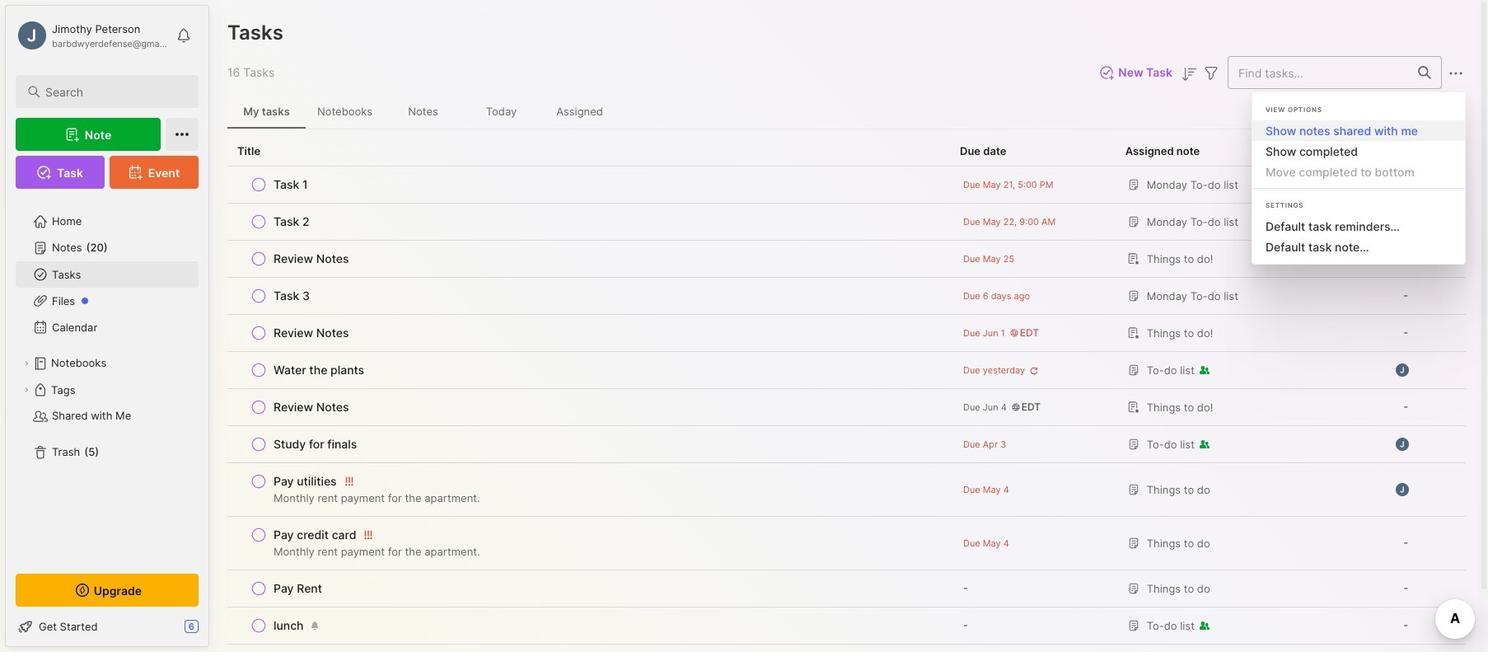 Task type: vqa. For each thing, say whether or not it's contained in the screenshot.
right nov 14
no



Task type: describe. For each thing, give the bounding box(es) containing it.
expand tags image
[[21, 385, 31, 395]]

lunch 11 cell
[[274, 618, 304, 634]]

Help and Learning task checklist field
[[6, 613, 209, 640]]

1 dropdown list menu from the top
[[1253, 120, 1466, 182]]

Sort tasks by… field
[[1180, 63, 1200, 84]]

More actions and view options field
[[1443, 62, 1467, 83]]

more actions and view options image
[[1447, 63, 1467, 83]]

pay credit card 9 cell
[[274, 527, 357, 543]]

task 1 0 cell
[[274, 176, 308, 193]]

none search field inside main element
[[45, 82, 184, 101]]

Account field
[[16, 19, 168, 52]]

review notes 4 cell
[[274, 325, 349, 341]]

main element
[[0, 0, 214, 652]]

expand notebooks image
[[21, 359, 31, 369]]

review notes 2 cell
[[274, 251, 349, 267]]

2 dropdown list menu from the top
[[1253, 216, 1466, 257]]



Task type: locate. For each thing, give the bounding box(es) containing it.
cell
[[228, 645, 951, 652], [951, 645, 1116, 652], [1116, 645, 1343, 652], [1343, 645, 1467, 652]]

Find tasks… text field
[[1229, 59, 1409, 86]]

3 cell from the left
[[1116, 645, 1343, 652]]

tree
[[6, 199, 209, 559]]

2 cell from the left
[[951, 645, 1116, 652]]

task 2 1 cell
[[274, 214, 310, 230]]

water the plants 5 cell
[[274, 362, 365, 378]]

None search field
[[45, 82, 184, 101]]

1 vertical spatial dropdown list menu
[[1253, 216, 1466, 257]]

pay utilities 8 cell
[[274, 473, 337, 490]]

row group
[[228, 167, 1467, 652]]

tree inside main element
[[6, 199, 209, 559]]

menu item
[[1253, 120, 1466, 141]]

Filter tasks field
[[1202, 62, 1222, 83]]

study for finals 7 cell
[[274, 436, 357, 453]]

1 cell from the left
[[228, 645, 951, 652]]

dropdown list menu
[[1253, 120, 1466, 182], [1253, 216, 1466, 257]]

row
[[228, 167, 1467, 204], [237, 173, 941, 196], [228, 204, 1467, 241], [237, 210, 941, 233], [228, 241, 1467, 278], [237, 247, 941, 270], [228, 278, 1467, 315], [237, 284, 941, 308], [228, 315, 1467, 352], [237, 322, 941, 345], [228, 352, 1467, 389], [237, 359, 941, 382], [228, 389, 1467, 426], [237, 396, 941, 419], [228, 426, 1467, 463], [237, 433, 941, 456], [228, 463, 1467, 517], [237, 470, 941, 510], [228, 517, 1467, 571], [237, 524, 941, 563], [228, 571, 1467, 608], [237, 577, 941, 600], [228, 608, 1467, 645], [237, 614, 941, 637], [228, 645, 1467, 652]]

Search text field
[[45, 84, 184, 100]]

review notes 6 cell
[[274, 399, 349, 416]]

filter tasks image
[[1202, 63, 1222, 83]]

4 cell from the left
[[1343, 645, 1467, 652]]

task 3 3 cell
[[274, 288, 310, 304]]

pay rent 10 cell
[[274, 580, 322, 597]]

0 vertical spatial dropdown list menu
[[1253, 120, 1466, 182]]

click to collapse image
[[208, 622, 221, 641]]



